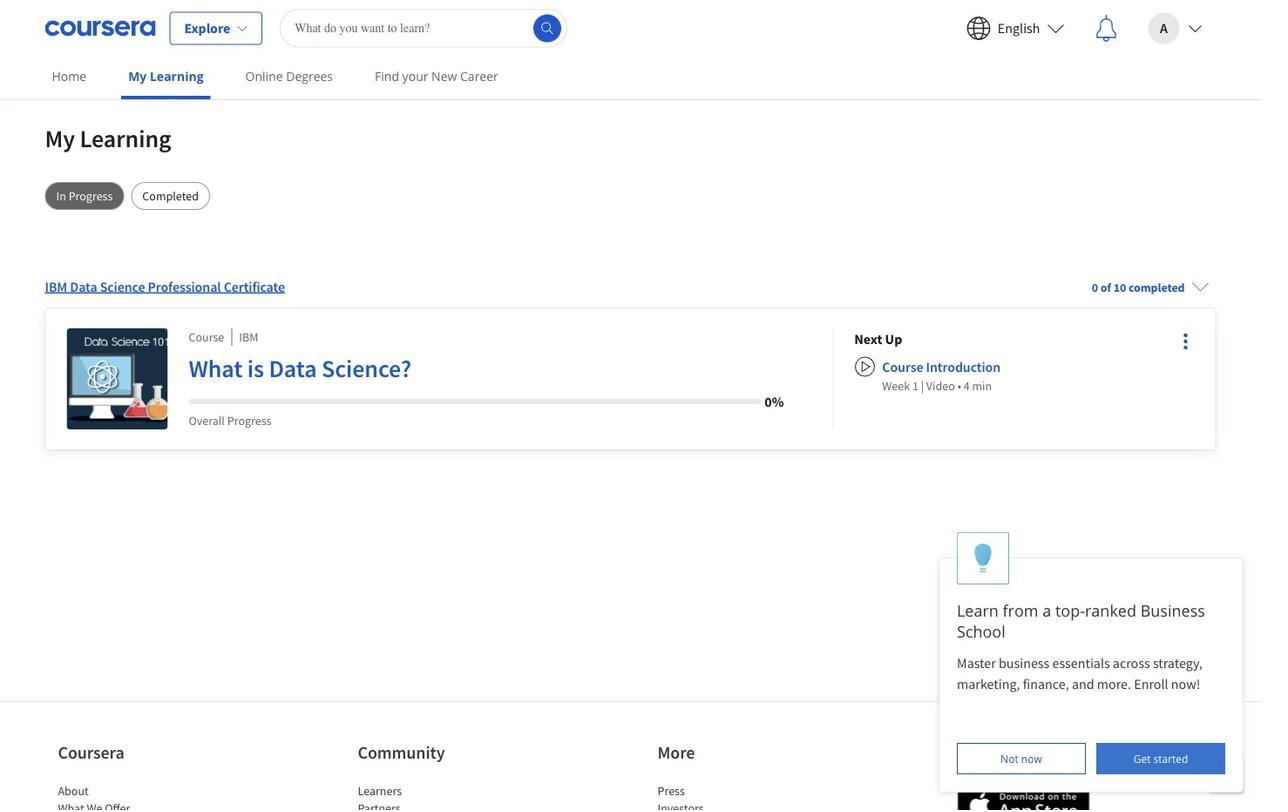 Task type: vqa. For each thing, say whether or not it's contained in the screenshot.
companies
no



Task type: describe. For each thing, give the bounding box(es) containing it.
in progress button
[[45, 182, 124, 210]]

more option for what is data science? image
[[1174, 330, 1198, 354]]

0%
[[765, 393, 784, 411]]

list item for more
[[658, 800, 806, 811]]

my learning link
[[121, 57, 211, 99]]

finance,
[[1023, 676, 1069, 693]]

lightbulb tip image
[[974, 544, 993, 574]]

ibm data science professional certificate
[[45, 278, 285, 296]]

more
[[658, 742, 695, 764]]

new
[[432, 68, 457, 85]]

10
[[1114, 279, 1127, 295]]

online
[[245, 68, 283, 85]]

community
[[358, 742, 445, 764]]

what is data science? link
[[189, 353, 784, 391]]

overall
[[189, 413, 225, 429]]

essentials
[[1053, 655, 1110, 672]]

now!
[[1172, 676, 1201, 693]]

0
[[1092, 279, 1098, 295]]

course introduction week 1 | video • 4 min
[[883, 358, 1001, 394]]

top-
[[1056, 600, 1085, 622]]

explore
[[184, 20, 230, 37]]

download on the app store image
[[958, 787, 1090, 811]]

ibm for ibm
[[239, 330, 258, 345]]

what
[[189, 354, 243, 384]]

business
[[999, 655, 1050, 672]]

about
[[58, 784, 89, 799]]

week
[[883, 378, 910, 394]]

business
[[1141, 600, 1206, 622]]

and
[[1072, 676, 1095, 693]]

science
[[100, 278, 145, 296]]

next
[[855, 330, 883, 348]]

get started link
[[1097, 744, 1226, 775]]

english button
[[953, 0, 1079, 56]]

video
[[927, 378, 955, 394]]

a button
[[1135, 0, 1217, 56]]

completed
[[142, 188, 199, 204]]

science?
[[322, 354, 412, 384]]

find your new career
[[375, 68, 498, 85]]

started
[[1154, 752, 1189, 766]]

strategy,
[[1153, 655, 1203, 672]]

0 vertical spatial my learning
[[128, 68, 204, 85]]

ibm for ibm data science professional certificate
[[45, 278, 67, 296]]

learners link
[[358, 784, 402, 799]]

help center image
[[1216, 765, 1237, 786]]

0 of 10 completed button
[[1085, 266, 1217, 308]]

from
[[1003, 600, 1039, 622]]

online degrees
[[245, 68, 333, 85]]

learners list
[[358, 783, 506, 811]]

now
[[1022, 752, 1042, 766]]

a
[[1160, 20, 1168, 37]]

career
[[460, 68, 498, 85]]

certificate
[[224, 278, 285, 296]]

1
[[913, 378, 919, 394]]

app
[[1011, 742, 1040, 764]]

press list
[[658, 783, 806, 811]]

list item for community
[[358, 800, 506, 811]]

ranked
[[1085, 600, 1137, 622]]

1 vertical spatial data
[[269, 354, 317, 384]]

english
[[998, 20, 1040, 37]]

mobile
[[958, 742, 1008, 764]]

coursera image
[[45, 14, 156, 42]]

tab list containing in progress
[[45, 182, 1217, 210]]

school
[[957, 621, 1006, 643]]

marketing,
[[957, 676, 1020, 693]]

alice element
[[939, 533, 1244, 793]]

find
[[375, 68, 399, 85]]

0 horizontal spatial my
[[45, 123, 75, 154]]

|
[[921, 378, 924, 394]]

1 horizontal spatial my
[[128, 68, 147, 85]]

about link
[[58, 784, 89, 799]]

about list
[[58, 783, 206, 811]]

1 vertical spatial learning
[[80, 123, 171, 154]]

1 vertical spatial my learning
[[45, 123, 171, 154]]

online degrees link
[[238, 57, 340, 96]]

is
[[247, 354, 264, 384]]

4
[[964, 378, 970, 394]]



Task type: locate. For each thing, give the bounding box(es) containing it.
list item down about
[[58, 800, 206, 811]]

progress for in progress
[[69, 188, 113, 204]]

completed
[[1129, 279, 1185, 295]]

1 vertical spatial my
[[45, 123, 75, 154]]

press
[[658, 784, 685, 799]]

0 horizontal spatial data
[[70, 278, 97, 296]]

min
[[972, 378, 992, 394]]

get started
[[1134, 752, 1189, 766]]

find your new career link
[[368, 57, 505, 96]]

of
[[1101, 279, 1112, 295]]

course for course introduction week 1 | video • 4 min
[[883, 358, 924, 376]]

what is data science? image
[[67, 329, 168, 430]]

progress for overall progress
[[227, 413, 271, 429]]

learners
[[358, 784, 402, 799]]

get
[[1134, 752, 1151, 766]]

What do you want to learn? text field
[[280, 9, 568, 48]]

course inside the course introduction week 1 | video • 4 min
[[883, 358, 924, 376]]

course for course
[[189, 330, 224, 345]]

0 of 10 completed
[[1092, 279, 1185, 295]]

my up in on the top left of page
[[45, 123, 75, 154]]

coursera
[[58, 742, 124, 764]]

0 horizontal spatial progress
[[69, 188, 113, 204]]

what is data science?
[[189, 354, 412, 384]]

mobile app
[[958, 742, 1040, 764]]

learning up in progress on the left of the page
[[80, 123, 171, 154]]

progress right in on the top left of page
[[69, 188, 113, 204]]

my
[[128, 68, 147, 85], [45, 123, 75, 154]]

2 list item from the left
[[358, 800, 506, 811]]

0 horizontal spatial list item
[[58, 800, 206, 811]]

progress right overall at bottom
[[227, 413, 271, 429]]

home link
[[45, 57, 93, 96]]

course up what
[[189, 330, 224, 345]]

1 horizontal spatial list item
[[358, 800, 506, 811]]

next up
[[855, 330, 902, 348]]

your
[[402, 68, 428, 85]]

learning
[[150, 68, 204, 85], [80, 123, 171, 154]]

learn from a top-ranked business school
[[957, 600, 1206, 643]]

my learning
[[128, 68, 204, 85], [45, 123, 171, 154]]

not
[[1001, 752, 1019, 766]]

completed button
[[131, 182, 210, 210]]

enroll
[[1134, 676, 1169, 693]]

learn
[[957, 600, 999, 622]]

1 horizontal spatial progress
[[227, 413, 271, 429]]

across
[[1113, 655, 1151, 672]]

course up week at top
[[883, 358, 924, 376]]

not now
[[1001, 752, 1042, 766]]

tab list
[[45, 182, 1217, 210]]

3 list item from the left
[[658, 800, 806, 811]]

my down coursera image
[[128, 68, 147, 85]]

data left science
[[70, 278, 97, 296]]

up
[[885, 330, 902, 348]]

not now button
[[957, 744, 1086, 775]]

0 vertical spatial my
[[128, 68, 147, 85]]

more.
[[1097, 676, 1132, 693]]

press link
[[658, 784, 685, 799]]

0 vertical spatial progress
[[69, 188, 113, 204]]

0 vertical spatial learning
[[150, 68, 204, 85]]

my learning down the explore
[[128, 68, 204, 85]]

progress inside button
[[69, 188, 113, 204]]

1 list item from the left
[[58, 800, 206, 811]]

ibm data science professional certificate link
[[45, 276, 285, 297]]

data
[[70, 278, 97, 296], [269, 354, 317, 384]]

introduction
[[926, 358, 1001, 376]]

my learning up in progress on the left of the page
[[45, 123, 171, 154]]

master business essentials across strategy, marketing, finance, and more. enroll now!
[[957, 655, 1206, 693]]

0 vertical spatial ibm
[[45, 278, 67, 296]]

1 horizontal spatial ibm
[[239, 330, 258, 345]]

0 horizontal spatial course
[[189, 330, 224, 345]]

2 horizontal spatial list item
[[658, 800, 806, 811]]

progress
[[69, 188, 113, 204], [227, 413, 271, 429]]

in progress
[[56, 188, 113, 204]]

master
[[957, 655, 996, 672]]

in
[[56, 188, 66, 204]]

learning down the explore
[[150, 68, 204, 85]]

ibm
[[45, 278, 67, 296], [239, 330, 258, 345]]

None search field
[[280, 9, 568, 48]]

a
[[1043, 600, 1052, 622]]

explore button
[[170, 12, 263, 45]]

ibm up is
[[239, 330, 258, 345]]

1 vertical spatial course
[[883, 358, 924, 376]]

course
[[189, 330, 224, 345], [883, 358, 924, 376]]

list item
[[58, 800, 206, 811], [358, 800, 506, 811], [658, 800, 806, 811]]

0 vertical spatial course
[[189, 330, 224, 345]]

1 horizontal spatial data
[[269, 354, 317, 384]]

ibm left science
[[45, 278, 67, 296]]

1 vertical spatial ibm
[[239, 330, 258, 345]]

1 horizontal spatial course
[[883, 358, 924, 376]]

data right is
[[269, 354, 317, 384]]

degrees
[[286, 68, 333, 85]]

•
[[958, 378, 961, 394]]

professional
[[148, 278, 221, 296]]

list item down press link
[[658, 800, 806, 811]]

overall progress
[[189, 413, 271, 429]]

0 vertical spatial data
[[70, 278, 97, 296]]

1 vertical spatial progress
[[227, 413, 271, 429]]

home
[[52, 68, 86, 85]]

0 horizontal spatial ibm
[[45, 278, 67, 296]]

list item down learners on the left of page
[[358, 800, 506, 811]]

list item for coursera
[[58, 800, 206, 811]]



